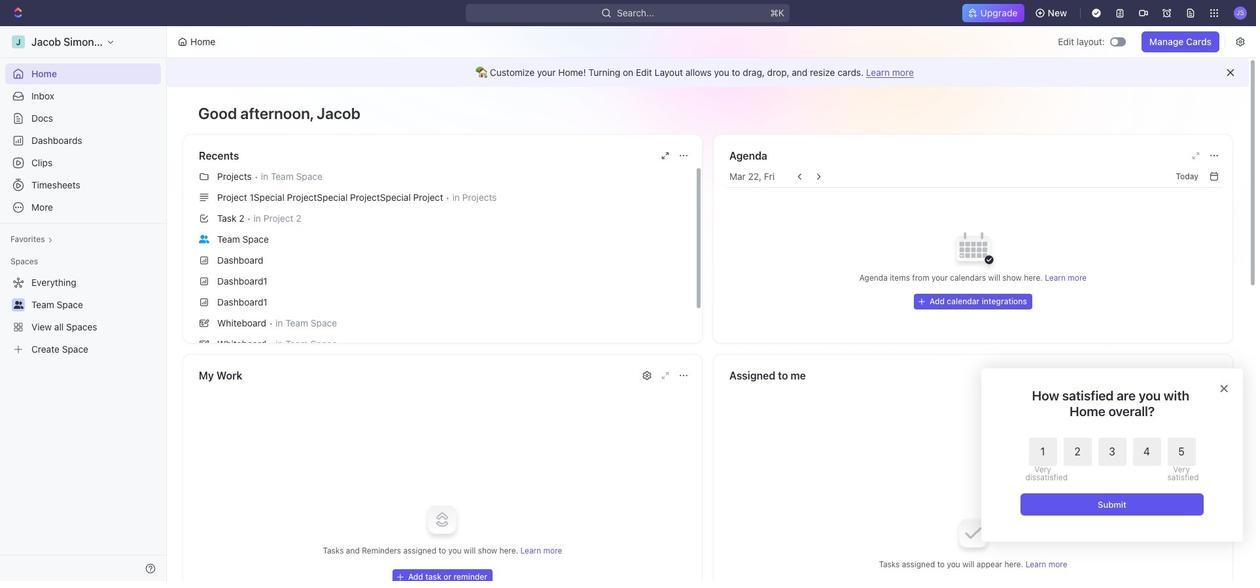 Task type: vqa. For each thing, say whether or not it's contained in the screenshot.
'alert'
yes



Task type: describe. For each thing, give the bounding box(es) containing it.
user group image
[[199, 235, 209, 243]]

sidebar navigation
[[0, 26, 170, 581]]



Task type: locate. For each thing, give the bounding box(es) containing it.
dialog
[[982, 368, 1244, 542]]

tree
[[5, 272, 161, 360]]

tree inside sidebar navigation
[[5, 272, 161, 360]]

user group image
[[13, 301, 23, 309]]

option group
[[1026, 438, 1196, 482]]

alert
[[167, 58, 1249, 87]]

jacob simon's workspace, , element
[[12, 35, 25, 48]]



